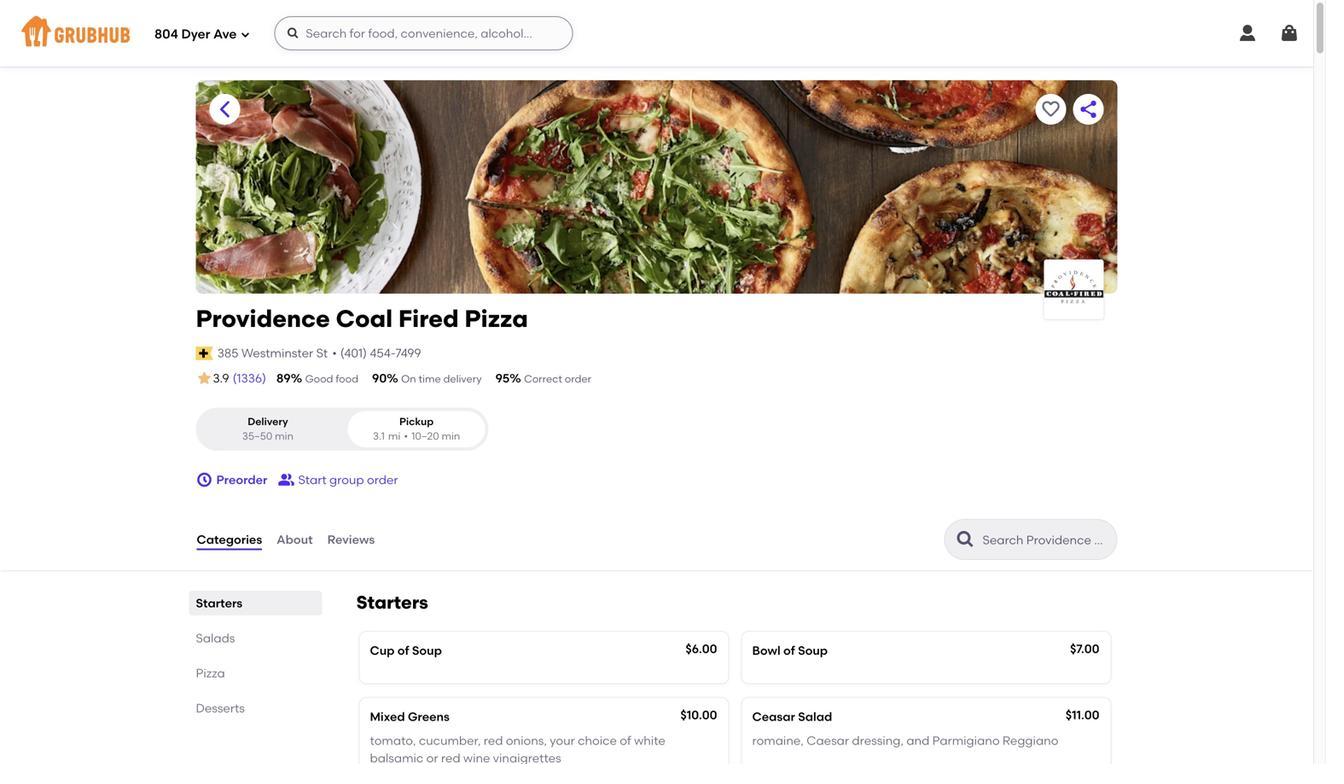 Task type: vqa. For each thing, say whether or not it's contained in the screenshot.
Mixed
yes



Task type: describe. For each thing, give the bounding box(es) containing it.
save this restaurant button
[[1036, 94, 1067, 125]]

st
[[316, 346, 328, 360]]

search icon image
[[956, 529, 976, 550]]

on
[[401, 373, 416, 385]]

delivery 35–50 min
[[242, 415, 294, 442]]

• (401) 454-7499
[[332, 346, 421, 360]]

Search for food, convenience, alcohol... search field
[[274, 16, 573, 50]]

reggiano
[[1003, 733, 1059, 748]]

1 horizontal spatial starters
[[356, 592, 428, 613]]

of for bowl
[[784, 643, 795, 658]]

89
[[277, 371, 291, 385]]

starters tab
[[196, 594, 315, 612]]

soup for bowl of soup
[[798, 643, 828, 658]]

bowl of soup
[[753, 643, 828, 658]]

(401) 454-7499 button
[[340, 345, 421, 362]]

correct order
[[524, 373, 592, 385]]

2 horizontal spatial svg image
[[286, 26, 300, 40]]

7499
[[396, 346, 421, 360]]

good food
[[305, 373, 359, 385]]

delivery
[[248, 415, 288, 428]]

454-
[[370, 346, 396, 360]]

star icon image
[[196, 370, 213, 387]]

caret left icon image
[[215, 99, 235, 120]]

0 vertical spatial •
[[332, 346, 337, 360]]

$10.00
[[681, 708, 718, 722]]

cup
[[370, 643, 395, 658]]

starters inside tab
[[196, 596, 243, 610]]

cup of soup
[[370, 643, 442, 658]]

1 horizontal spatial order
[[565, 373, 592, 385]]

salad
[[798, 709, 833, 724]]

westminster
[[241, 346, 314, 360]]

categories button
[[196, 509, 263, 570]]

1 horizontal spatial svg image
[[240, 29, 250, 40]]

$7.00
[[1071, 642, 1100, 656]]

reviews button
[[327, 509, 376, 570]]

or
[[427, 751, 438, 764]]

804
[[155, 27, 178, 42]]

90
[[372, 371, 387, 385]]

804 dyer ave
[[155, 27, 237, 42]]

caesar
[[807, 733, 850, 748]]

reviews
[[327, 532, 375, 547]]

desserts
[[196, 701, 245, 715]]

onions,
[[506, 733, 547, 748]]

385
[[217, 346, 239, 360]]

bowl
[[753, 643, 781, 658]]

providence
[[196, 304, 330, 333]]

start group order
[[298, 472, 398, 487]]

wine
[[464, 751, 490, 764]]



Task type: locate. For each thing, give the bounding box(es) containing it.
2 min from the left
[[442, 430, 460, 442]]

choice
[[578, 733, 617, 748]]

0 horizontal spatial red
[[441, 751, 461, 764]]

0 vertical spatial red
[[484, 733, 503, 748]]

tomato, cucumber, red onions, your choice of white balsamic or red wine vinaigrettes
[[370, 733, 666, 764]]

1 vertical spatial pizza
[[196, 666, 225, 680]]

people icon image
[[278, 471, 295, 488]]

3.9
[[213, 371, 229, 386]]

of right "bowl"
[[784, 643, 795, 658]]

• inside pickup 3.1 mi • 10–20 min
[[404, 430, 408, 442]]

romaine, caesar dressing, and parmigiano reggiano
[[753, 733, 1059, 748]]

Search Providence Coal Fired Pizza search field
[[981, 532, 1112, 548]]

95
[[496, 371, 510, 385]]

1 horizontal spatial red
[[484, 733, 503, 748]]

starters
[[356, 592, 428, 613], [196, 596, 243, 610]]

mi
[[388, 430, 401, 442]]

• right 'st'
[[332, 346, 337, 360]]

(1336)
[[233, 371, 266, 385]]

mixed greens
[[370, 709, 450, 724]]

of for cup
[[398, 643, 409, 658]]

•
[[332, 346, 337, 360], [404, 430, 408, 442]]

on time delivery
[[401, 373, 482, 385]]

385 westminster st
[[217, 346, 328, 360]]

delivery
[[444, 373, 482, 385]]

save this restaurant image
[[1041, 99, 1062, 120]]

starters up salads
[[196, 596, 243, 610]]

svg image inside preorder button
[[196, 471, 213, 488]]

of right cup
[[398, 643, 409, 658]]

preorder button
[[196, 464, 268, 495]]

mixed
[[370, 709, 405, 724]]

soup for cup of soup
[[412, 643, 442, 658]]

svg image
[[1238, 23, 1258, 44], [1280, 23, 1300, 44]]

main navigation navigation
[[0, 0, 1314, 67]]

0 horizontal spatial order
[[367, 472, 398, 487]]

vinaigrettes
[[493, 751, 561, 764]]

0 horizontal spatial pizza
[[196, 666, 225, 680]]

10–20
[[412, 430, 439, 442]]

categories
[[197, 532, 262, 547]]

of
[[398, 643, 409, 658], [784, 643, 795, 658], [620, 733, 632, 748]]

subscription pass image
[[196, 346, 213, 360]]

1 horizontal spatial svg image
[[1280, 23, 1300, 44]]

min inside pickup 3.1 mi • 10–20 min
[[442, 430, 460, 442]]

1 soup from the left
[[412, 643, 442, 658]]

1 horizontal spatial •
[[404, 430, 408, 442]]

svg image
[[286, 26, 300, 40], [240, 29, 250, 40], [196, 471, 213, 488]]

1 horizontal spatial min
[[442, 430, 460, 442]]

red down 'cucumber,'
[[441, 751, 461, 764]]

about
[[277, 532, 313, 547]]

35–50
[[242, 430, 273, 442]]

1 svg image from the left
[[1238, 23, 1258, 44]]

1 vertical spatial red
[[441, 751, 461, 764]]

min right 10–20
[[442, 430, 460, 442]]

pizza
[[465, 304, 528, 333], [196, 666, 225, 680]]

option group
[[196, 407, 489, 451]]

min down delivery
[[275, 430, 294, 442]]

tomato,
[[370, 733, 416, 748]]

providence coal fired pizza
[[196, 304, 528, 333]]

ceasar
[[753, 709, 796, 724]]

good
[[305, 373, 333, 385]]

of left white on the bottom
[[620, 733, 632, 748]]

share icon image
[[1079, 99, 1099, 120]]

1 horizontal spatial pizza
[[465, 304, 528, 333]]

pickup 3.1 mi • 10–20 min
[[373, 415, 460, 442]]

order right correct
[[565, 373, 592, 385]]

fired
[[399, 304, 459, 333]]

salads tab
[[196, 629, 315, 647]]

desserts tab
[[196, 699, 315, 717]]

min inside delivery 35–50 min
[[275, 430, 294, 442]]

balsamic
[[370, 751, 424, 764]]

0 horizontal spatial of
[[398, 643, 409, 658]]

romaine,
[[753, 733, 804, 748]]

order
[[565, 373, 592, 385], [367, 472, 398, 487]]

2 horizontal spatial of
[[784, 643, 795, 658]]

cucumber,
[[419, 733, 481, 748]]

correct
[[524, 373, 562, 385]]

ave
[[213, 27, 237, 42]]

start
[[298, 472, 327, 487]]

dressing,
[[852, 733, 904, 748]]

and
[[907, 733, 930, 748]]

1 vertical spatial •
[[404, 430, 408, 442]]

greens
[[408, 709, 450, 724]]

dyer
[[181, 27, 210, 42]]

pizza tab
[[196, 664, 315, 682]]

$6.00
[[686, 642, 718, 656]]

soup right cup
[[412, 643, 442, 658]]

group
[[330, 472, 364, 487]]

385 westminster st button
[[217, 344, 329, 363]]

option group containing delivery 35–50 min
[[196, 407, 489, 451]]

pizza up 95
[[465, 304, 528, 333]]

red
[[484, 733, 503, 748], [441, 751, 461, 764]]

food
[[336, 373, 359, 385]]

• right mi at the left
[[404, 430, 408, 442]]

white
[[634, 733, 666, 748]]

pickup
[[400, 415, 434, 428]]

0 horizontal spatial soup
[[412, 643, 442, 658]]

2 svg image from the left
[[1280, 23, 1300, 44]]

(401)
[[340, 346, 367, 360]]

starters up cup
[[356, 592, 428, 613]]

0 vertical spatial order
[[565, 373, 592, 385]]

red up wine on the left bottom of page
[[484, 733, 503, 748]]

0 horizontal spatial svg image
[[1238, 23, 1258, 44]]

order inside button
[[367, 472, 398, 487]]

0 horizontal spatial starters
[[196, 596, 243, 610]]

start group order button
[[278, 464, 398, 495]]

0 vertical spatial pizza
[[465, 304, 528, 333]]

3.1
[[373, 430, 385, 442]]

min
[[275, 430, 294, 442], [442, 430, 460, 442]]

coal
[[336, 304, 393, 333]]

parmigiano
[[933, 733, 1000, 748]]

0 horizontal spatial •
[[332, 346, 337, 360]]

1 horizontal spatial soup
[[798, 643, 828, 658]]

0 horizontal spatial min
[[275, 430, 294, 442]]

1 vertical spatial order
[[367, 472, 398, 487]]

providence coal fired pizza logo image
[[1045, 260, 1104, 319]]

ceasar salad
[[753, 709, 833, 724]]

of inside tomato, cucumber, red onions, your choice of white balsamic or red wine vinaigrettes
[[620, 733, 632, 748]]

order right group
[[367, 472, 398, 487]]

salads
[[196, 631, 235, 645]]

soup right "bowl"
[[798, 643, 828, 658]]

0 horizontal spatial svg image
[[196, 471, 213, 488]]

preorder
[[216, 472, 268, 487]]

1 horizontal spatial of
[[620, 733, 632, 748]]

1 min from the left
[[275, 430, 294, 442]]

about button
[[276, 509, 314, 570]]

$11.00
[[1066, 708, 1100, 722]]

pizza down salads
[[196, 666, 225, 680]]

time
[[419, 373, 441, 385]]

soup
[[412, 643, 442, 658], [798, 643, 828, 658]]

pizza inside tab
[[196, 666, 225, 680]]

2 soup from the left
[[798, 643, 828, 658]]

your
[[550, 733, 575, 748]]



